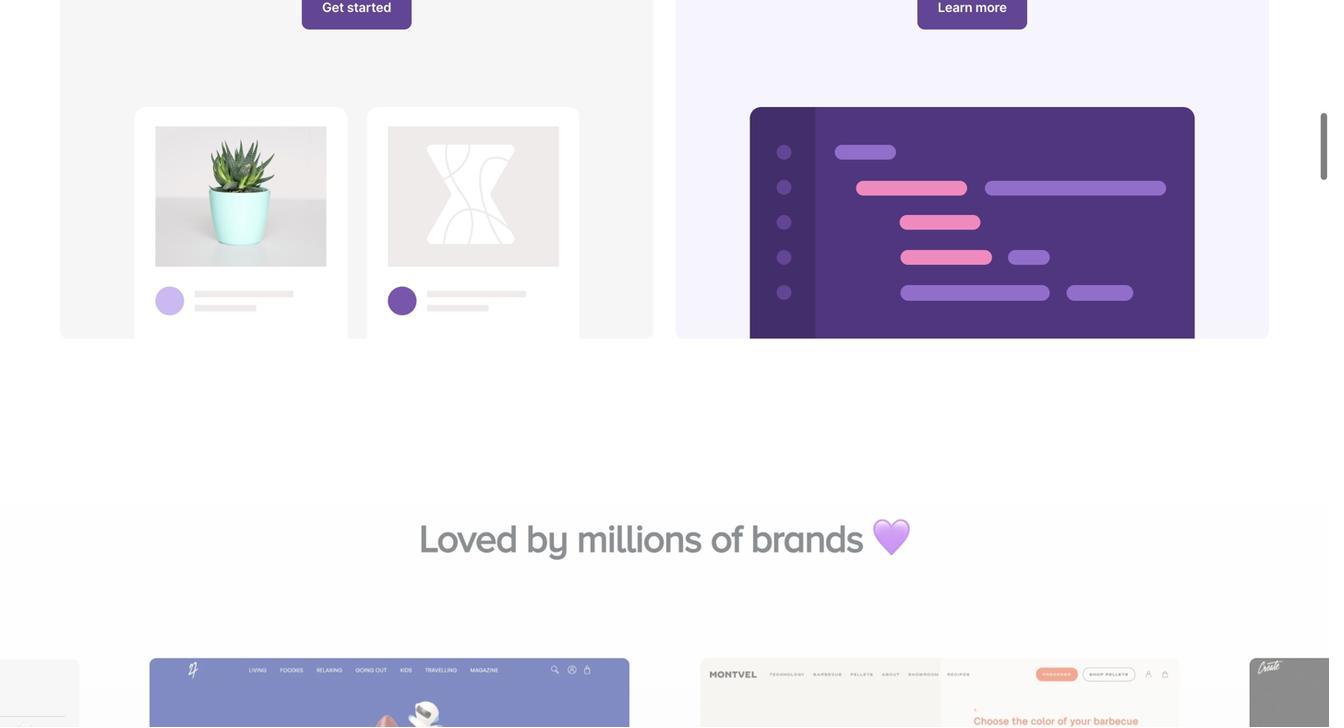 Task type: locate. For each thing, give the bounding box(es) containing it.
illustration of two product cards, with a plan and an abstract shape image
[[134, 107, 579, 339]]

loved
[[419, 508, 517, 552]]

💜
[[873, 508, 910, 552]]

screenshot of cup of couple website image
[[0, 650, 79, 728]]

illustration of lines of development code image
[[750, 107, 1195, 339]]

of
[[711, 508, 742, 552]]



Task type: describe. For each thing, give the bounding box(es) containing it.
screenshot of montvel website image
[[700, 650, 1180, 728]]

millions
[[577, 508, 702, 552]]

brands
[[751, 508, 864, 552]]

screenshot of create website image
[[1250, 650, 1330, 728]]

loved by millions of brands 💜
[[419, 508, 910, 552]]

by
[[526, 508, 568, 552]]



Task type: vqa. For each thing, say whether or not it's contained in the screenshot.
bottom Directly
no



